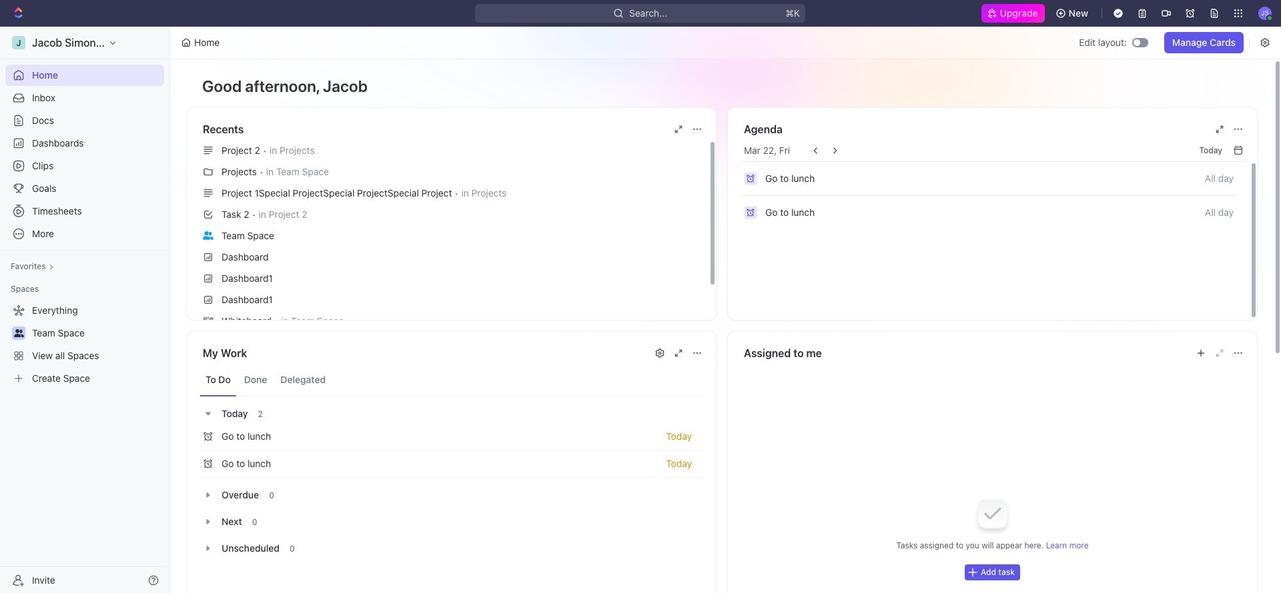 Task type: locate. For each thing, give the bounding box(es) containing it.
tab list
[[200, 364, 703, 397]]

tree inside sidebar navigation
[[5, 300, 164, 390]]

jacob simon's workspace, , element
[[12, 36, 25, 49]]

user group image
[[14, 330, 24, 338]]

tree
[[5, 300, 164, 390]]

sidebar navigation
[[0, 27, 173, 594]]



Task type: describe. For each thing, give the bounding box(es) containing it.
user group image
[[203, 231, 214, 240]]



Task type: vqa. For each thing, say whether or not it's contained in the screenshot.
jacob simon's workspace, , 'element'
yes



